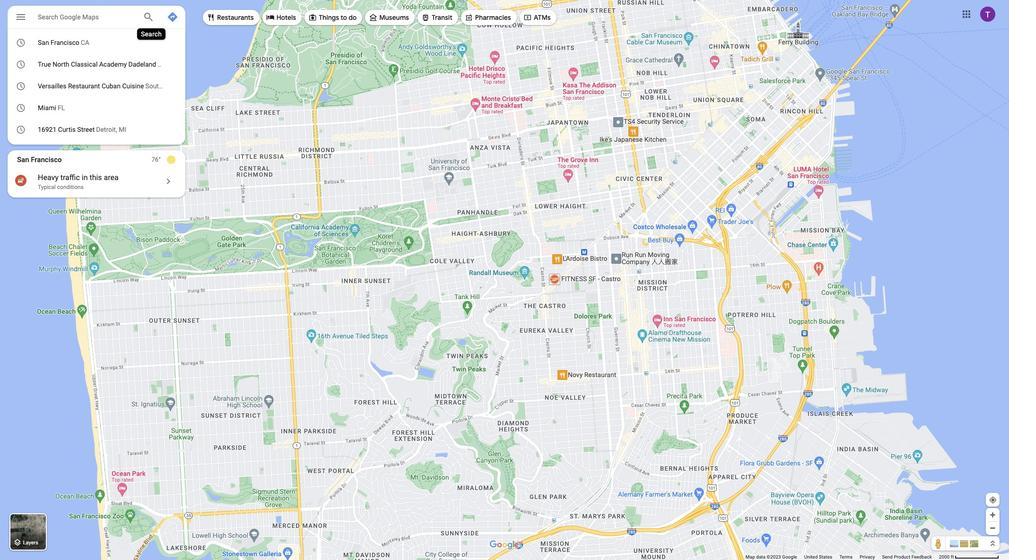 Task type: vqa. For each thing, say whether or not it's contained in the screenshot.
the Museums
yes



Task type: locate. For each thing, give the bounding box(es) containing it.

[[421, 12, 430, 22]]

traffic
[[60, 173, 80, 182]]

sunny image
[[165, 154, 177, 165]]

street,
[[205, 61, 224, 68], [189, 82, 208, 90]]

5  from the top
[[16, 124, 26, 135]]

san for san francisco ca
[[38, 39, 49, 46]]


[[207, 12, 215, 22]]

 left 16921
[[16, 124, 26, 135]]

san
[[38, 39, 49, 46], [17, 156, 29, 164]]

fl
[[247, 61, 254, 68], [231, 82, 238, 90], [58, 104, 65, 112]]

san francisco
[[17, 156, 62, 164]]

2 recently viewed image from the top
[[16, 58, 26, 70]]

cuban
[[102, 82, 121, 90]]

footer containing map data ©2023 google
[[746, 554, 939, 560]]

search google maps field containing search google maps
[[8, 6, 185, 28]]

send product feedback button
[[882, 554, 932, 560]]

southwest up 8th at left
[[158, 61, 189, 68]]

2000 ft button
[[939, 555, 999, 560]]

2 horizontal spatial fl
[[247, 61, 254, 68]]

search google maps
[[38, 13, 99, 21]]

recently viewed image down "" button
[[16, 37, 26, 48]]

 down recently viewed image
[[16, 102, 26, 114]]

recently viewed image left 16921
[[16, 124, 26, 135]]

1 vertical spatial san
[[17, 156, 29, 164]]

0 horizontal spatial san
[[17, 156, 29, 164]]

francisco
[[51, 39, 79, 46], [31, 156, 62, 164]]


[[266, 12, 275, 22]]

north
[[53, 61, 69, 68]]

miami
[[38, 104, 56, 112]]

None search field
[[8, 6, 254, 145]]

san francisco region
[[8, 150, 185, 198]]

things
[[319, 13, 339, 22]]

3  cell from the top
[[8, 78, 238, 94]]

 hotels
[[266, 12, 296, 22]]

southwest
[[158, 61, 189, 68], [145, 82, 177, 90]]

pharmacies
[[475, 13, 511, 22]]

true north classical academy dadeland southwest 86th street, miami, fl
[[38, 61, 254, 68]]

 pharmacies
[[465, 12, 511, 22]]

zoom out image
[[989, 525, 996, 532]]

 for versailles restaurant cuban cuisine southwest 8th street, miami, fl
[[16, 80, 26, 92]]


[[16, 37, 26, 48], [16, 58, 26, 70], [16, 80, 26, 92], [16, 102, 26, 114], [16, 124, 26, 135]]

0 vertical spatial francisco
[[51, 39, 79, 46]]

1 vertical spatial google
[[782, 555, 797, 560]]

recently viewed image
[[16, 80, 26, 92]]

restaurant
[[68, 82, 100, 90]]

states
[[819, 555, 832, 560]]

mi
[[119, 126, 126, 133]]

 left 'versailles' at the left top
[[16, 80, 26, 92]]

show street view coverage image
[[931, 537, 946, 551]]

0 vertical spatial san
[[38, 39, 49, 46]]

restaurants
[[217, 13, 254, 22]]

3  from the top
[[16, 80, 26, 92]]

none search field containing 
[[8, 6, 254, 145]]

1 horizontal spatial san
[[38, 39, 49, 46]]

francisco inside san francisco region
[[31, 156, 62, 164]]

francisco for san francisco
[[31, 156, 62, 164]]

 for 16921 curtis street detroit, mi
[[16, 124, 26, 135]]

4 recently viewed image from the top
[[16, 124, 26, 135]]

 up recently viewed image
[[16, 58, 26, 70]]

suggestions grid
[[8, 28, 254, 145]]

0 vertical spatial google
[[60, 13, 81, 21]]

recently viewed image up recently viewed image
[[16, 58, 26, 70]]

footer inside google maps element
[[746, 554, 939, 560]]

hotels
[[276, 13, 296, 22]]

2 vertical spatial fl
[[58, 104, 65, 112]]

atms
[[534, 13, 551, 22]]

curtis
[[58, 126, 76, 133]]

1 horizontal spatial fl
[[231, 82, 238, 90]]

versailles restaurant cuban cuisine southwest 8th street, miami, fl
[[38, 82, 238, 90]]

1 vertical spatial francisco
[[31, 156, 62, 164]]

southwest left 8th at left
[[145, 82, 177, 90]]

heavy traffic in this area typical conditions
[[38, 173, 119, 191]]

san inside  "cell"
[[38, 39, 49, 46]]


[[465, 12, 473, 22]]

google
[[60, 13, 81, 21], [782, 555, 797, 560]]

classical
[[71, 61, 98, 68]]

1 horizontal spatial google
[[782, 555, 797, 560]]

san francisco weather group
[[152, 150, 185, 169]]

miami, right 86th
[[226, 61, 245, 68]]

0 vertical spatial fl
[[247, 61, 254, 68]]

 cell
[[8, 35, 163, 51], [8, 57, 254, 72], [8, 78, 238, 94], [8, 100, 163, 116], [8, 122, 163, 138]]

footer
[[746, 554, 939, 560]]

zoom in image
[[989, 512, 996, 519]]

united states button
[[804, 554, 832, 560]]

street, right 86th
[[205, 61, 224, 68]]

recently viewed image for miami
[[16, 102, 26, 114]]

miami,
[[226, 61, 245, 68], [210, 82, 229, 90]]

86th
[[190, 61, 204, 68]]

recently viewed image down recently viewed image
[[16, 102, 26, 114]]

send
[[882, 555, 893, 560]]


[[523, 12, 532, 22]]

terms
[[839, 555, 853, 560]]

san for san francisco
[[17, 156, 29, 164]]

3 recently viewed image from the top
[[16, 102, 26, 114]]

 down "" button
[[16, 37, 26, 48]]

francisco inside  "cell"
[[51, 39, 79, 46]]

1 vertical spatial southwest
[[145, 82, 177, 90]]

google left maps
[[60, 13, 81, 21]]

conditions
[[57, 184, 84, 191]]

transit
[[432, 13, 452, 22]]

0 horizontal spatial fl
[[58, 104, 65, 112]]

1  from the top
[[16, 37, 26, 48]]

 restaurants
[[207, 12, 254, 22]]

true
[[38, 61, 51, 68]]

francisco left ca
[[51, 39, 79, 46]]

do
[[349, 13, 357, 22]]

1 recently viewed image from the top
[[16, 37, 26, 48]]

academy
[[99, 61, 127, 68]]

4  cell from the top
[[8, 100, 163, 116]]

typical
[[38, 184, 56, 191]]

feedback
[[912, 555, 932, 560]]

google right ©2023
[[782, 555, 797, 560]]

street, right 8th at left
[[189, 82, 208, 90]]

francisco for san francisco ca
[[51, 39, 79, 46]]

2  from the top
[[16, 58, 26, 70]]

san inside region
[[17, 156, 29, 164]]

0 horizontal spatial google
[[60, 13, 81, 21]]

recently viewed image for 16921
[[16, 124, 26, 135]]

francisco up the heavy
[[31, 156, 62, 164]]

map
[[746, 555, 755, 560]]

recently viewed image
[[16, 37, 26, 48], [16, 58, 26, 70], [16, 102, 26, 114], [16, 124, 26, 135]]

4  from the top
[[16, 102, 26, 114]]

5  cell from the top
[[8, 122, 163, 138]]

Search Google Maps field
[[8, 6, 185, 28], [38, 11, 135, 22]]

detroit,
[[96, 126, 117, 133]]

miami, right 8th at left
[[210, 82, 229, 90]]

layers
[[23, 540, 38, 546]]

 things to do
[[308, 12, 357, 22]]

google account: tyler black  
(blacklashes1000@gmail.com) image
[[980, 6, 995, 22]]

map data ©2023 google
[[746, 555, 797, 560]]



Task type: describe. For each thing, give the bounding box(es) containing it.

[[369, 12, 377, 22]]

privacy
[[860, 555, 875, 560]]

send product feedback
[[882, 555, 932, 560]]

16921
[[38, 126, 56, 133]]

1 vertical spatial street,
[[189, 82, 208, 90]]

to
[[341, 13, 347, 22]]

google maps element
[[0, 0, 1009, 560]]

 button
[[8, 6, 34, 30]]

1 vertical spatial fl
[[231, 82, 238, 90]]


[[308, 12, 317, 22]]

street
[[77, 126, 95, 133]]

©2023
[[767, 555, 781, 560]]

united states
[[804, 555, 832, 560]]

2  cell from the top
[[8, 57, 254, 72]]

1  cell from the top
[[8, 35, 163, 51]]

 atms
[[523, 12, 551, 22]]

recently viewed image for true
[[16, 58, 26, 70]]

miami fl
[[38, 104, 65, 112]]

1 vertical spatial miami,
[[210, 82, 229, 90]]

google inside footer
[[782, 555, 797, 560]]

in
[[82, 173, 88, 182]]

0 vertical spatial street,
[[205, 61, 224, 68]]

this
[[90, 173, 102, 182]]

2000 ft
[[939, 555, 954, 560]]

 transit
[[421, 12, 452, 22]]

 for san francisco ca
[[16, 37, 26, 48]]

area
[[104, 173, 119, 182]]

8th
[[178, 82, 188, 90]]

0 vertical spatial miami,
[[226, 61, 245, 68]]

recently viewed image for san
[[16, 37, 26, 48]]

cuisine
[[122, 82, 144, 90]]

san francisco ca
[[38, 39, 89, 46]]

ft
[[951, 555, 954, 560]]

16921 curtis street detroit, mi
[[38, 126, 126, 133]]

museums
[[379, 13, 409, 22]]

 for miami fl
[[16, 102, 26, 114]]

dadeland
[[128, 61, 156, 68]]

google inside 'field'
[[60, 13, 81, 21]]

 museums
[[369, 12, 409, 22]]

terms button
[[839, 554, 853, 560]]

0 vertical spatial southwest
[[158, 61, 189, 68]]

 for true north classical academy dadeland southwest 86th street, miami, fl
[[16, 58, 26, 70]]

data
[[756, 555, 765, 560]]

ca
[[81, 39, 89, 46]]

versailles
[[38, 82, 66, 90]]

maps
[[82, 13, 99, 21]]

76°
[[152, 156, 161, 163]]

product
[[894, 555, 910, 560]]

2000
[[939, 555, 950, 560]]

none search field inside google maps element
[[8, 6, 254, 145]]

privacy button
[[860, 554, 875, 560]]

united
[[804, 555, 818, 560]]

search
[[38, 13, 58, 21]]

show your location image
[[989, 496, 997, 505]]

heavy
[[38, 173, 59, 182]]


[[15, 10, 26, 24]]



